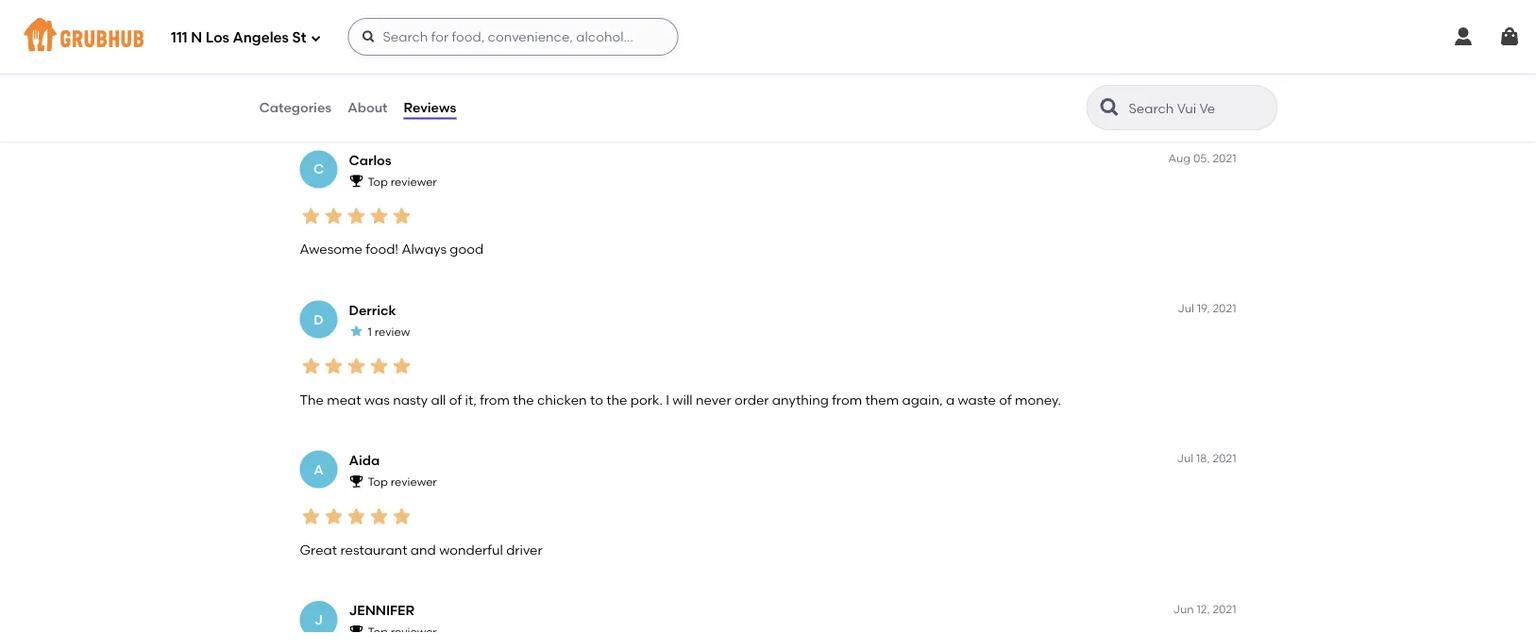 Task type: describe. For each thing, give the bounding box(es) containing it.
trophy icon image for service,
[[349, 23, 364, 38]]

j
[[315, 612, 323, 628]]

2 delivery from the left
[[588, 91, 637, 107]]

top for food!
[[368, 175, 388, 188]]

all
[[431, 392, 446, 408]]

jul for the meat was nasty all of it, from the chicken to the pork. i will never order anything from them again, a waste of money.
[[1178, 302, 1194, 315]]

about
[[348, 99, 388, 116]]

derrick
[[349, 302, 396, 318]]

1 the from the left
[[513, 392, 534, 408]]

main navigation navigation
[[0, 0, 1536, 74]]

carlos
[[349, 152, 392, 168]]

options
[[640, 91, 688, 107]]

n
[[191, 29, 202, 46]]

reviewer for and
[[391, 475, 437, 489]]

again,
[[902, 392, 943, 408]]

food!
[[366, 241, 399, 257]]

i
[[666, 392, 669, 408]]

review
[[375, 325, 410, 339]]

18,
[[1196, 452, 1210, 466]]

1 review
[[368, 325, 410, 339]]

d
[[314, 311, 324, 327]]

will
[[673, 392, 693, 408]]

4 2021 from the top
[[1213, 602, 1236, 616]]

service,
[[360, 91, 409, 107]]

2 horizontal spatial of
[[999, 392, 1012, 408]]

jul 18, 2021
[[1177, 452, 1236, 466]]

Search Vui Ve search field
[[1127, 99, 1271, 117]]

great restaurant and wonderful driver
[[300, 542, 543, 558]]

a
[[946, 392, 955, 408]]

0 horizontal spatial svg image
[[361, 29, 376, 44]]

reviewer for always
[[391, 175, 437, 188]]

05,
[[1193, 151, 1210, 165]]

excellent service, delivery driver respectful of delivery options
[[300, 91, 688, 107]]

aida
[[349, 452, 380, 469]]

good
[[450, 241, 484, 257]]

search icon image
[[1099, 96, 1121, 119]]

it,
[[465, 392, 477, 408]]

and
[[411, 542, 436, 558]]

2 the from the left
[[606, 392, 627, 408]]

top reviewer for restaurant
[[368, 475, 437, 489]]

always
[[402, 241, 447, 257]]

categories
[[259, 99, 332, 116]]

2 from from the left
[[832, 392, 862, 408]]

trophy icon image for food!
[[349, 173, 364, 188]]

of for all
[[449, 392, 462, 408]]

restaurant
[[340, 542, 407, 558]]

jun 12, 2021
[[1173, 602, 1236, 616]]

2021 for great restaurant and wonderful driver
[[1213, 452, 1236, 466]]

1 delivery from the left
[[412, 91, 462, 107]]

was
[[364, 392, 390, 408]]

chicken
[[537, 392, 587, 408]]

st
[[292, 29, 306, 46]]

trophy icon image for restaurant
[[349, 474, 364, 489]]

2 jennifer from the top
[[349, 603, 414, 619]]

los
[[206, 29, 229, 46]]

c
[[313, 161, 324, 177]]

111
[[171, 29, 188, 46]]

great
[[300, 542, 337, 558]]



Task type: vqa. For each thing, say whether or not it's contained in the screenshot.


Task type: locate. For each thing, give the bounding box(es) containing it.
top for restaurant
[[368, 475, 388, 489]]

reviews button
[[403, 74, 457, 142]]

a
[[314, 462, 324, 478]]

2021 right 12,
[[1213, 602, 1236, 616]]

reviewer
[[391, 24, 437, 38], [391, 175, 437, 188], [391, 475, 437, 489]]

0 vertical spatial top
[[368, 24, 388, 38]]

reviewer for delivery
[[391, 24, 437, 38]]

2 vertical spatial reviewer
[[391, 475, 437, 489]]

3 top from the top
[[368, 475, 388, 489]]

12,
[[1197, 602, 1210, 616]]

0 vertical spatial jul
[[1178, 302, 1194, 315]]

star icon image
[[300, 54, 322, 77], [322, 54, 345, 77], [345, 54, 368, 77], [368, 54, 390, 77], [390, 54, 413, 77], [300, 205, 322, 227], [322, 205, 345, 227], [345, 205, 368, 227], [368, 205, 390, 227], [390, 205, 413, 227], [349, 324, 364, 339], [300, 355, 322, 378], [322, 355, 345, 378], [345, 355, 368, 378], [368, 355, 390, 378], [390, 355, 413, 378], [300, 505, 322, 528], [322, 505, 345, 528], [345, 505, 368, 528], [368, 505, 390, 528], [390, 505, 413, 528]]

2 2021 from the top
[[1213, 302, 1236, 315]]

top reviewer for food!
[[368, 175, 437, 188]]

0 horizontal spatial the
[[513, 392, 534, 408]]

driver left respectful
[[465, 91, 501, 107]]

2021 right the 19,
[[1213, 302, 1236, 315]]

nasty
[[393, 392, 428, 408]]

trophy icon image down carlos
[[349, 173, 364, 188]]

meat
[[327, 392, 361, 408]]

1 horizontal spatial delivery
[[588, 91, 637, 107]]

trophy icon image
[[349, 23, 364, 38], [349, 173, 364, 188], [349, 474, 364, 489], [349, 624, 364, 634]]

0 horizontal spatial from
[[480, 392, 510, 408]]

2 trophy icon image from the top
[[349, 173, 364, 188]]

top up 'service,'
[[368, 24, 388, 38]]

awesome food! always good
[[300, 241, 484, 257]]

driver
[[465, 91, 501, 107], [506, 542, 543, 558]]

awesome
[[300, 241, 362, 257]]

jul left the 19,
[[1178, 302, 1194, 315]]

1
[[368, 325, 372, 339]]

the meat was nasty all of it, from the chicken to the pork. i will never order anything from them again, a waste of money.
[[300, 392, 1061, 408]]

2021 right 05,
[[1213, 151, 1236, 165]]

of right waste
[[999, 392, 1012, 408]]

categories button
[[258, 74, 333, 142]]

jul left 18,
[[1177, 452, 1194, 466]]

svg image
[[1498, 25, 1521, 48], [310, 33, 321, 44]]

2 vertical spatial top
[[368, 475, 388, 489]]

to
[[590, 392, 603, 408]]

top reviewer down aida
[[368, 475, 437, 489]]

3 top reviewer from the top
[[368, 475, 437, 489]]

1 vertical spatial jul
[[1177, 452, 1194, 466]]

about button
[[347, 74, 389, 142]]

Search for food, convenience, alcohol... search field
[[348, 18, 678, 56]]

aug
[[1169, 151, 1191, 165]]

1 vertical spatial driver
[[506, 542, 543, 558]]

1 horizontal spatial driver
[[506, 542, 543, 558]]

of left it, at the bottom left of page
[[449, 392, 462, 408]]

from
[[480, 392, 510, 408], [832, 392, 862, 408]]

1 top from the top
[[368, 24, 388, 38]]

driver right wonderful
[[506, 542, 543, 558]]

jul 19, 2021
[[1178, 302, 1236, 315]]

svg image
[[1452, 25, 1475, 48], [361, 29, 376, 44]]

trophy icon image right j
[[349, 624, 364, 634]]

3 trophy icon image from the top
[[349, 474, 364, 489]]

of right respectful
[[572, 91, 584, 107]]

reviewer down carlos
[[391, 175, 437, 188]]

top reviewer
[[368, 24, 437, 38], [368, 175, 437, 188], [368, 475, 437, 489]]

0 horizontal spatial driver
[[465, 91, 501, 107]]

delivery left options
[[588, 91, 637, 107]]

money.
[[1015, 392, 1061, 408]]

19,
[[1197, 302, 1210, 315]]

top down aida
[[368, 475, 388, 489]]

4 trophy icon image from the top
[[349, 624, 364, 634]]

2021 right 18,
[[1213, 452, 1236, 466]]

waste
[[958, 392, 996, 408]]

3 reviewer from the top
[[391, 475, 437, 489]]

1 trophy icon image from the top
[[349, 23, 364, 38]]

them
[[865, 392, 899, 408]]

never
[[696, 392, 731, 408]]

the right the "to"
[[606, 392, 627, 408]]

3 2021 from the top
[[1213, 452, 1236, 466]]

reviews
[[404, 99, 456, 116]]

top
[[368, 24, 388, 38], [368, 175, 388, 188], [368, 475, 388, 489]]

trophy icon image right st
[[349, 23, 364, 38]]

jun
[[1173, 602, 1194, 616]]

jennifer up 'service,'
[[349, 2, 414, 18]]

angeles
[[233, 29, 289, 46]]

excellent
[[300, 91, 357, 107]]

1 vertical spatial jennifer
[[349, 603, 414, 619]]

from right it, at the bottom left of page
[[480, 392, 510, 408]]

of
[[572, 91, 584, 107], [449, 392, 462, 408], [999, 392, 1012, 408]]

0 vertical spatial reviewer
[[391, 24, 437, 38]]

wonderful
[[439, 542, 503, 558]]

0 horizontal spatial of
[[449, 392, 462, 408]]

111 n los angeles st
[[171, 29, 306, 46]]

reviewer up great restaurant and wonderful driver
[[391, 475, 437, 489]]

2 reviewer from the top
[[391, 175, 437, 188]]

jennifer down restaurant
[[349, 603, 414, 619]]

the
[[513, 392, 534, 408], [606, 392, 627, 408]]

trophy icon image down aida
[[349, 474, 364, 489]]

1 horizontal spatial svg image
[[1452, 25, 1475, 48]]

order
[[735, 392, 769, 408]]

2021 for awesome food! always good
[[1213, 151, 1236, 165]]

1 horizontal spatial the
[[606, 392, 627, 408]]

0 horizontal spatial delivery
[[412, 91, 462, 107]]

reviewer up 'service,'
[[391, 24, 437, 38]]

top reviewer up 'service,'
[[368, 24, 437, 38]]

1 from from the left
[[480, 392, 510, 408]]

top for service,
[[368, 24, 388, 38]]

delivery
[[412, 91, 462, 107], [588, 91, 637, 107]]

2021 for the meat was nasty all of it, from the chicken to the pork. i will never order anything from them again, a waste of money.
[[1213, 302, 1236, 315]]

1 vertical spatial top
[[368, 175, 388, 188]]

delivery right 'service,'
[[412, 91, 462, 107]]

of for respectful
[[572, 91, 584, 107]]

from left them
[[832, 392, 862, 408]]

1 jennifer from the top
[[349, 2, 414, 18]]

2 top from the top
[[368, 175, 388, 188]]

jennifer
[[349, 2, 414, 18], [349, 603, 414, 619]]

0 horizontal spatial svg image
[[310, 33, 321, 44]]

jul
[[1178, 302, 1194, 315], [1177, 452, 1194, 466]]

1 top reviewer from the top
[[368, 24, 437, 38]]

pork.
[[631, 392, 663, 408]]

the left the chicken
[[513, 392, 534, 408]]

top reviewer for service,
[[368, 24, 437, 38]]

1 horizontal spatial svg image
[[1498, 25, 1521, 48]]

0 vertical spatial top reviewer
[[368, 24, 437, 38]]

the
[[300, 392, 324, 408]]

anything
[[772, 392, 829, 408]]

0 vertical spatial jennifer
[[349, 2, 414, 18]]

2021
[[1213, 151, 1236, 165], [1213, 302, 1236, 315], [1213, 452, 1236, 466], [1213, 602, 1236, 616]]

1 vertical spatial reviewer
[[391, 175, 437, 188]]

1 horizontal spatial of
[[572, 91, 584, 107]]

1 horizontal spatial from
[[832, 392, 862, 408]]

2 vertical spatial top reviewer
[[368, 475, 437, 489]]

top reviewer down carlos
[[368, 175, 437, 188]]

aug 05, 2021
[[1169, 151, 1236, 165]]

1 reviewer from the top
[[391, 24, 437, 38]]

1 2021 from the top
[[1213, 151, 1236, 165]]

0 vertical spatial driver
[[465, 91, 501, 107]]

jul for great restaurant and wonderful driver
[[1177, 452, 1194, 466]]

2 top reviewer from the top
[[368, 175, 437, 188]]

1 vertical spatial top reviewer
[[368, 175, 437, 188]]

top down carlos
[[368, 175, 388, 188]]

respectful
[[505, 91, 569, 107]]



